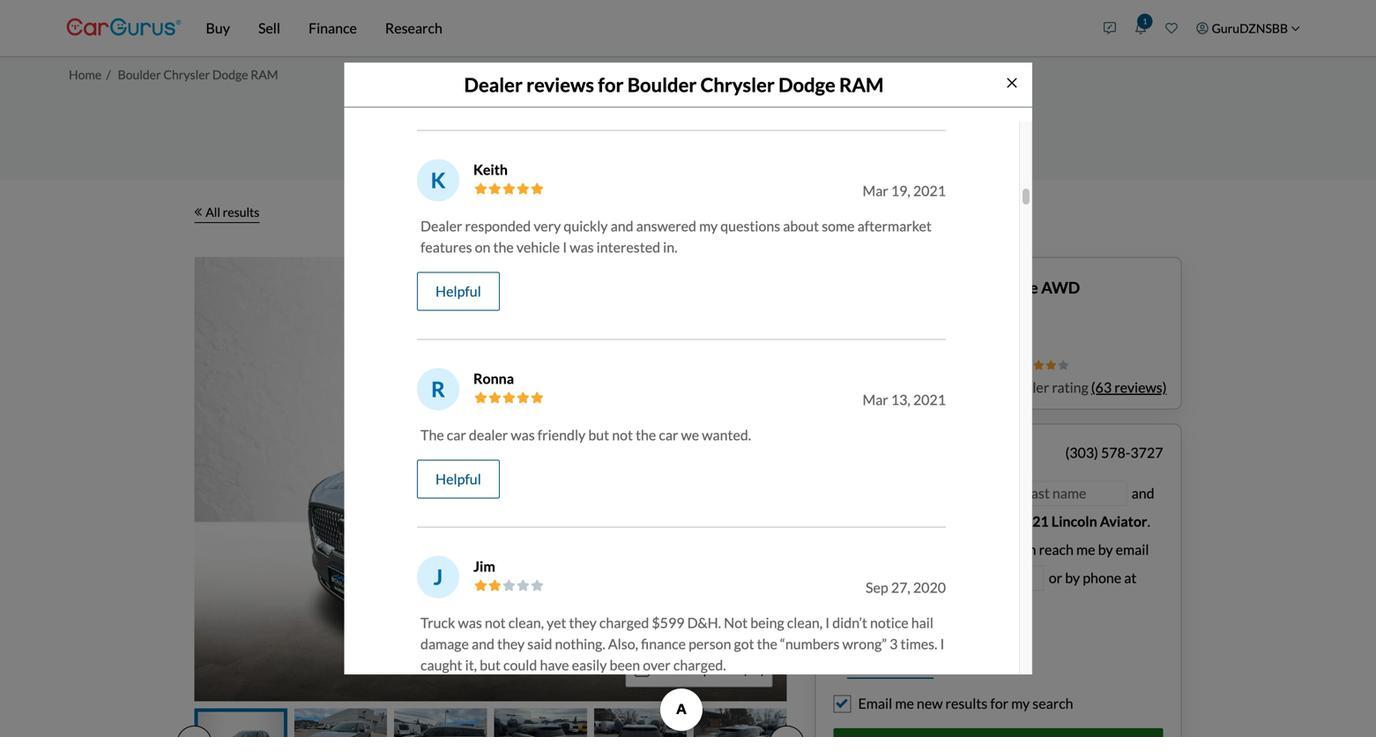 Task type: describe. For each thing, give the bounding box(es) containing it.
new
[[917, 695, 943, 712]]

r
[[431, 377, 445, 402]]

show all photos (38) link
[[625, 652, 773, 687]]

chevron double left image
[[194, 208, 202, 216]]

reach
[[1039, 541, 1074, 558]]

show
[[656, 662, 686, 677]]

area. you can reach me by email at
[[834, 541, 1149, 586]]

friendly
[[538, 426, 586, 444]]

i inside dealer responded very quickly and answered my questions about some aftermarket features on the vehicle i was interested in.
[[563, 239, 567, 256]]

. i'm in the
[[834, 513, 1151, 558]]

j
[[434, 564, 443, 590]]

photos
[[703, 662, 741, 677]]

0 horizontal spatial chrysler
[[163, 67, 210, 82]]

$49,999
[[830, 328, 895, 349]]

the car dealer was friendly but not the car we wanted.
[[421, 426, 751, 444]]

nothing.
[[555, 635, 606, 653]]

home link
[[69, 67, 102, 82]]

0 vertical spatial but
[[588, 426, 609, 444]]

said
[[528, 635, 552, 653]]

helpful button for k
[[417, 272, 500, 311]]

on
[[475, 239, 491, 256]]

2021 up $49,999 in the right of the page
[[830, 278, 867, 297]]

2021 lincoln aviator
[[1016, 513, 1148, 530]]

saved cars image
[[1166, 22, 1178, 34]]

very
[[534, 218, 561, 235]]

cargurus logo homepage link link
[[67, 3, 181, 53]]

i'm
[[834, 541, 853, 558]]

damage
[[421, 635, 469, 653]]

you!
[[875, 633, 903, 650]]

hail
[[912, 614, 934, 631]]

2021 lincoln aviator reserve awd
[[830, 278, 1080, 297]]

(63 reviews) button
[[1091, 377, 1167, 398]]

"numbers
[[780, 635, 840, 653]]

$599
[[652, 614, 685, 631]]

you
[[989, 541, 1012, 558]]

all
[[206, 205, 220, 220]]

dealer for dealer reviews for boulder chrysler dodge ram
[[464, 73, 523, 96]]

1 vertical spatial they
[[497, 635, 525, 653]]

email
[[858, 695, 893, 712]]

at inside the area. you can reach me by email at
[[834, 569, 846, 586]]

2021 right 19,
[[913, 182, 946, 199]]

0 vertical spatial they
[[569, 614, 597, 631]]

the inside dealer responded very quickly and answered my questions about some aftermarket features on the vehicle i was interested in.
[[493, 239, 514, 256]]

interested
[[597, 239, 660, 256]]

show all photos (38)
[[656, 662, 765, 677]]

reviews)
[[1115, 379, 1167, 396]]

truck was not clean, yet they charged $599 d&h.   not being clean, i didn't notice hail damage and they said nothing.   also, finance person got the "numbers wrong" 3 times. i caught it, but could have easily been over charged.
[[421, 614, 945, 674]]

boulder inside dialog
[[628, 73, 697, 96]]

2 horizontal spatial dealer
[[1008, 379, 1050, 396]]

cargurus logo homepage link image
[[67, 3, 181, 53]]

reserve
[[981, 278, 1038, 297]]

rating
[[1052, 379, 1089, 396]]

$3,179
[[830, 379, 874, 396]]

view vehicle photo 6 image
[[694, 708, 787, 737]]

3727
[[1131, 444, 1163, 461]]

keith
[[473, 161, 508, 178]]

the
[[421, 426, 444, 444]]

k
[[431, 168, 446, 193]]

me inside the area. you can reach me by email at
[[1077, 541, 1096, 558]]

we
[[681, 426, 699, 444]]

aviator for 2021 lincoln aviator
[[1100, 513, 1148, 530]]

about
[[783, 218, 819, 235]]

2020
[[913, 579, 946, 596]]

.
[[1148, 513, 1151, 530]]

aftermarket
[[858, 218, 932, 235]]

have
[[540, 657, 569, 674]]

notice
[[870, 614, 909, 631]]

and inside dealer responded very quickly and answered my questions about some aftermarket features on the vehicle i was interested in.
[[611, 218, 634, 235]]

dealer responded very quickly and answered my questions about some aftermarket features on the vehicle i was interested in.
[[421, 218, 932, 256]]

all results
[[206, 205, 260, 220]]

close modal dealer reviews for boulder chrysler dodge ram image
[[1005, 76, 1019, 90]]

0 horizontal spatial me
[[895, 695, 914, 712]]

answered
[[636, 218, 697, 235]]

search
[[1033, 695, 1074, 712]]

email me new results for my search
[[858, 695, 1074, 712]]

0 horizontal spatial dodge
[[212, 67, 248, 82]]

mar 13, 2021
[[863, 391, 946, 408]]

ronna
[[473, 370, 514, 387]]

awd
[[1041, 278, 1080, 297]]

all results link
[[194, 194, 260, 232]]

578-
[[1101, 444, 1131, 461]]

also,
[[608, 635, 638, 653]]

1 car from the left
[[447, 426, 466, 444]]

0 vertical spatial results
[[223, 205, 260, 220]]

home
[[69, 67, 102, 82]]

dealer rating (63 reviews)
[[1008, 379, 1167, 396]]

thank you!
[[834, 633, 903, 650]]

add comments button
[[834, 659, 934, 679]]

email
[[1116, 541, 1149, 558]]

1 horizontal spatial not
[[612, 426, 633, 444]]

plus image
[[834, 666, 840, 675]]

ram inside dialog
[[839, 73, 884, 96]]

features
[[421, 239, 472, 256]]

comments
[[874, 661, 934, 677]]

(38)
[[743, 662, 765, 677]]

(63
[[1091, 379, 1112, 396]]

questions
[[721, 218, 781, 235]]

my inside dealer responded very quickly and answered my questions about some aftermarket features on the vehicle i was interested in.
[[699, 218, 718, 235]]

area.
[[956, 541, 986, 558]]

helpful for k
[[436, 283, 481, 300]]

person
[[689, 635, 731, 653]]

aviator for 2021 lincoln aviator reserve awd
[[925, 278, 978, 297]]

sep
[[866, 579, 889, 596]]



Task type: vqa. For each thing, say whether or not it's contained in the screenshot.
the bottommost HELPFUL Button
yes



Task type: locate. For each thing, give the bounding box(es) containing it.
view vehicle photo 3 image
[[394, 708, 487, 737]]

2 car from the left
[[659, 426, 678, 444]]

by
[[1098, 541, 1113, 558], [1065, 569, 1080, 586]]

1 horizontal spatial car
[[659, 426, 678, 444]]

finance
[[641, 635, 686, 653]]

2 vertical spatial and
[[472, 635, 495, 653]]

1 at from the left
[[834, 569, 846, 586]]

1 vertical spatial i
[[825, 614, 830, 631]]

dealer inside dealer responded very quickly and answered my questions about some aftermarket features on the vehicle i was interested in.
[[421, 218, 462, 235]]

not
[[724, 614, 748, 631]]

(303)
[[1066, 444, 1099, 461]]

1 horizontal spatial chrysler
[[701, 73, 775, 96]]

1 horizontal spatial and
[[611, 218, 634, 235]]

some
[[822, 218, 855, 235]]

1 horizontal spatial clean,
[[787, 614, 823, 631]]

they up nothing.
[[569, 614, 597, 631]]

my left search
[[1011, 695, 1030, 712]]

1 horizontal spatial aviator
[[1100, 513, 1148, 530]]

2 at from the left
[[1124, 569, 1137, 586]]

0 horizontal spatial clean,
[[508, 614, 544, 631]]

or
[[1049, 569, 1063, 586]]

was down quickly
[[570, 239, 594, 256]]

2 helpful button from the top
[[417, 460, 500, 499]]

dialog
[[344, 0, 1032, 737]]

Phone (optional) telephone field
[[835, 594, 1003, 619]]

yet
[[547, 614, 566, 631]]

for
[[598, 73, 624, 96], [990, 695, 1009, 712]]

i left "didn't"
[[825, 614, 830, 631]]

1 horizontal spatial they
[[569, 614, 597, 631]]

add
[[847, 661, 871, 677]]

home / boulder chrysler dodge ram
[[69, 67, 278, 82]]

First name field
[[945, 481, 1015, 506]]

1 clean, from the left
[[508, 614, 544, 631]]

1 horizontal spatial my
[[1011, 695, 1030, 712]]

could
[[504, 657, 537, 674]]

vehicle full photo image
[[194, 257, 787, 701]]

Email address email field
[[851, 566, 1045, 591]]

not inside truck was not clean, yet they charged $599 d&h.   not being clean, i didn't notice hail damage and they said nothing.   also, finance person got the "numbers wrong" 3 times. i caught it, but could have easily been over charged.
[[485, 614, 506, 631]]

thank
[[834, 633, 872, 650]]

the left we
[[636, 426, 656, 444]]

0 vertical spatial aviator
[[925, 278, 978, 297]]

over
[[643, 657, 671, 674]]

in.
[[663, 239, 678, 256]]

in
[[856, 541, 867, 558]]

helpful button down the
[[417, 460, 500, 499]]

0 vertical spatial mar
[[863, 182, 889, 199]]

lincoln up $49,999 in the right of the page
[[870, 278, 921, 297]]

clean, up said
[[508, 614, 544, 631]]

was inside dealer responded very quickly and answered my questions about some aftermarket features on the vehicle i was interested in.
[[570, 239, 594, 256]]

d&h.
[[687, 614, 721, 631]]

clean,
[[508, 614, 544, 631], [787, 614, 823, 631]]

1 mar from the top
[[863, 182, 889, 199]]

menu item
[[1187, 4, 1310, 53]]

mar left 13,
[[863, 391, 889, 408]]

1 vertical spatial by
[[1065, 569, 1080, 586]]

got
[[734, 635, 754, 653]]

0 horizontal spatial at
[[834, 569, 846, 586]]

lincoln down last name field
[[1052, 513, 1097, 530]]

menu
[[1095, 4, 1310, 53]]

but inside truck was not clean, yet they charged $599 d&h.   not being clean, i didn't notice hail damage and they said nothing.   also, finance person got the "numbers wrong" 3 times. i caught it, but could have easily been over charged.
[[480, 657, 501, 674]]

2 clean, from the left
[[787, 614, 823, 631]]

helpful for r
[[436, 471, 481, 488]]

aviator left reserve
[[925, 278, 978, 297]]

lincoln for 2021 lincoln aviator
[[1052, 513, 1097, 530]]

Last name field
[[1022, 481, 1127, 506]]

helpful button down features
[[417, 272, 500, 311]]

by left email
[[1098, 541, 1113, 558]]

(303) 578-3727
[[1066, 444, 1163, 461]]

1 vertical spatial helpful
[[436, 471, 481, 488]]

quickly
[[564, 218, 608, 235]]

times.
[[901, 635, 938, 653]]

they
[[569, 614, 597, 631], [497, 635, 525, 653]]

the right in
[[870, 541, 890, 558]]

1 vertical spatial not
[[485, 614, 506, 631]]

/
[[106, 67, 111, 82]]

but right friendly
[[588, 426, 609, 444]]

1 horizontal spatial lincoln
[[1052, 513, 1097, 530]]

1 helpful button from the top
[[417, 272, 500, 311]]

1 horizontal spatial was
[[511, 426, 535, 444]]

for inside dialog
[[598, 73, 624, 96]]

and up .
[[1129, 485, 1155, 502]]

2 horizontal spatial and
[[1129, 485, 1155, 502]]

at
[[834, 569, 846, 586], [1124, 569, 1137, 586]]

3
[[890, 635, 898, 653]]

results right all
[[223, 205, 260, 220]]

1 horizontal spatial at
[[1124, 569, 1137, 586]]

at right phone
[[1124, 569, 1137, 586]]

0 horizontal spatial dealer
[[421, 218, 462, 235]]

0 vertical spatial dealer
[[464, 73, 523, 96]]

0 vertical spatial my
[[699, 218, 718, 235]]

0 vertical spatial helpful
[[436, 283, 481, 300]]

1 vertical spatial but
[[480, 657, 501, 674]]

2 vertical spatial was
[[458, 614, 482, 631]]

dealer
[[464, 73, 523, 96], [421, 218, 462, 235], [1008, 379, 1050, 396]]

dealer up features
[[421, 218, 462, 235]]

wrong"
[[843, 635, 887, 653]]

1 horizontal spatial results
[[946, 695, 988, 712]]

for left search
[[990, 695, 1009, 712]]

by right or at the right bottom of the page
[[1065, 569, 1080, 586]]

chrysler
[[163, 67, 210, 82], [701, 73, 775, 96]]

car left we
[[659, 426, 678, 444]]

1 vertical spatial me
[[895, 695, 914, 712]]

1 horizontal spatial but
[[588, 426, 609, 444]]

2 mar from the top
[[863, 391, 889, 408]]

the right on
[[493, 239, 514, 256]]

0 vertical spatial and
[[611, 218, 634, 235]]

1 horizontal spatial i
[[825, 614, 830, 631]]

0 horizontal spatial but
[[480, 657, 501, 674]]

dealer
[[469, 426, 508, 444]]

2021 up 'can' at right
[[1016, 513, 1049, 530]]

view vehicle photo 2 image
[[294, 708, 387, 737]]

responded
[[465, 218, 531, 235]]

0 horizontal spatial lincoln
[[870, 278, 921, 297]]

my left questions
[[699, 218, 718, 235]]

2 vertical spatial i
[[940, 635, 945, 653]]

1 vertical spatial my
[[1011, 695, 1030, 712]]

0 vertical spatial helpful button
[[417, 272, 500, 311]]

at down i'm
[[834, 569, 846, 586]]

0 horizontal spatial my
[[699, 218, 718, 235]]

0 vertical spatial i
[[563, 239, 567, 256]]

0 horizontal spatial was
[[458, 614, 482, 631]]

can
[[1015, 541, 1036, 558]]

i right vehicle
[[563, 239, 567, 256]]

1 vertical spatial helpful button
[[417, 460, 500, 499]]

menu bar
[[181, 0, 1095, 56]]

and inside truck was not clean, yet they charged $599 d&h.   not being clean, i didn't notice hail damage and they said nothing.   also, finance person got the "numbers wrong" 3 times. i caught it, but could have easily been over charged.
[[472, 635, 495, 653]]

aviator up email
[[1100, 513, 1148, 530]]

view vehicle photo 4 image
[[494, 708, 587, 737]]

jim
[[473, 558, 495, 575]]

0 vertical spatial not
[[612, 426, 633, 444]]

they up could
[[497, 635, 525, 653]]

boulder
[[118, 67, 161, 82], [628, 73, 697, 96]]

helpful down the
[[436, 471, 481, 488]]

wanted.
[[702, 426, 751, 444]]

car
[[447, 426, 466, 444], [659, 426, 678, 444]]

was right dealer
[[511, 426, 535, 444]]

1 vertical spatial and
[[1129, 485, 1155, 502]]

0 horizontal spatial i
[[563, 239, 567, 256]]

charged
[[599, 614, 649, 631]]

it,
[[465, 657, 477, 674]]

helpful
[[436, 283, 481, 300], [436, 471, 481, 488]]

and up it,
[[472, 635, 495, 653]]

0 horizontal spatial they
[[497, 635, 525, 653]]

and
[[611, 218, 634, 235], [1129, 485, 1155, 502], [472, 635, 495, 653]]

2 horizontal spatial i
[[940, 635, 945, 653]]

me down 2021 lincoln aviator
[[1077, 541, 1096, 558]]

being
[[751, 614, 784, 631]]

0 horizontal spatial aviator
[[925, 278, 978, 297]]

been
[[610, 657, 640, 674]]

0 horizontal spatial results
[[223, 205, 260, 220]]

1 vertical spatial was
[[511, 426, 535, 444]]

clean, up "numbers
[[787, 614, 823, 631]]

0 vertical spatial by
[[1098, 541, 1113, 558]]

helpful button for r
[[417, 460, 500, 499]]

$3,179 above market
[[830, 379, 961, 396]]

view vehicle photo 1 image
[[194, 708, 287, 737]]

dealer reviews for boulder chrysler dodge ram
[[464, 73, 884, 96]]

results right "new"
[[946, 695, 988, 712]]

and up interested
[[611, 218, 634, 235]]

Zip code field
[[895, 537, 951, 562]]

i right times.
[[940, 635, 945, 653]]

27,
[[891, 579, 911, 596]]

0 vertical spatial me
[[1077, 541, 1096, 558]]

mar 19, 2021
[[863, 182, 946, 199]]

1 horizontal spatial boulder
[[628, 73, 697, 96]]

1 helpful from the top
[[436, 283, 481, 300]]

vehicle
[[517, 239, 560, 256]]

dealer for dealer responded very quickly and answered my questions about some aftermarket features on the vehicle i was interested in.
[[421, 218, 462, 235]]

helpful button
[[417, 272, 500, 311], [417, 460, 500, 499]]

the
[[493, 239, 514, 256], [636, 426, 656, 444], [870, 541, 890, 558], [757, 635, 778, 653]]

0 horizontal spatial for
[[598, 73, 624, 96]]

2 helpful from the top
[[436, 471, 481, 488]]

2021 right 13,
[[913, 391, 946, 408]]

1 horizontal spatial dealer
[[464, 73, 523, 96]]

charged.
[[674, 657, 726, 674]]

the down being
[[757, 635, 778, 653]]

1 horizontal spatial me
[[1077, 541, 1096, 558]]

19,
[[891, 182, 911, 199]]

2 horizontal spatial was
[[570, 239, 594, 256]]

tab list
[[194, 708, 787, 737]]

0 vertical spatial for
[[598, 73, 624, 96]]

1 vertical spatial for
[[990, 695, 1009, 712]]

0 horizontal spatial car
[[447, 426, 466, 444]]

for right the reviews
[[598, 73, 624, 96]]

13,
[[891, 391, 911, 408]]

dialog containing k
[[344, 0, 1032, 737]]

1 vertical spatial mar
[[863, 391, 889, 408]]

dealer left the reviews
[[464, 73, 523, 96]]

1 horizontal spatial for
[[990, 695, 1009, 712]]

i
[[563, 239, 567, 256], [825, 614, 830, 631], [940, 635, 945, 653]]

1 vertical spatial results
[[946, 695, 988, 712]]

market
[[917, 379, 961, 396]]

0 horizontal spatial ram
[[251, 67, 278, 82]]

phone
[[1083, 569, 1122, 586]]

mar for r
[[863, 391, 889, 408]]

mar for k
[[863, 182, 889, 199]]

1 horizontal spatial by
[[1098, 541, 1113, 558]]

add a car review image
[[1104, 22, 1116, 34]]

the inside . i'm in the
[[870, 541, 890, 558]]

easily
[[572, 657, 607, 674]]

the inside truck was not clean, yet they charged $599 d&h.   not being clean, i didn't notice hail damage and they said nothing.   also, finance person got the "numbers wrong" 3 times. i caught it, but could have easily been over charged.
[[757, 635, 778, 653]]

was inside truck was not clean, yet they charged $599 d&h.   not being clean, i didn't notice hail damage and they said nothing.   also, finance person got the "numbers wrong" 3 times. i caught it, but could have easily been over charged.
[[458, 614, 482, 631]]

1 horizontal spatial dodge
[[779, 73, 836, 96]]

not up could
[[485, 614, 506, 631]]

sep 27, 2020
[[866, 579, 946, 596]]

was right truck
[[458, 614, 482, 631]]

dodge inside dialog
[[779, 73, 836, 96]]

but right it,
[[480, 657, 501, 674]]

1 vertical spatial dealer
[[421, 218, 462, 235]]

me left "new"
[[895, 695, 914, 712]]

view vehicle photo 5 image
[[594, 708, 687, 737]]

0 vertical spatial was
[[570, 239, 594, 256]]

car right the
[[447, 426, 466, 444]]

1 vertical spatial lincoln
[[1052, 513, 1097, 530]]

aviator
[[925, 278, 978, 297], [1100, 513, 1148, 530]]

0 horizontal spatial boulder
[[118, 67, 161, 82]]

0 vertical spatial lincoln
[[870, 278, 921, 297]]

mar
[[863, 182, 889, 199], [863, 391, 889, 408]]

above
[[877, 379, 914, 396]]

1 horizontal spatial ram
[[839, 73, 884, 96]]

helpful down features
[[436, 283, 481, 300]]

2 vertical spatial dealer
[[1008, 379, 1050, 396]]

didn't
[[833, 614, 868, 631]]

0 horizontal spatial not
[[485, 614, 506, 631]]

mar left 19,
[[863, 182, 889, 199]]

0 horizontal spatial by
[[1065, 569, 1080, 586]]

0 horizontal spatial and
[[472, 635, 495, 653]]

not right friendly
[[612, 426, 633, 444]]

chrysler inside dialog
[[701, 73, 775, 96]]

dealer left rating
[[1008, 379, 1050, 396]]

2021
[[913, 182, 946, 199], [830, 278, 867, 297], [913, 391, 946, 408], [1016, 513, 1049, 530]]

by inside the area. you can reach me by email at
[[1098, 541, 1113, 558]]

1 vertical spatial aviator
[[1100, 513, 1148, 530]]

lincoln for 2021 lincoln aviator reserve awd
[[870, 278, 921, 297]]



